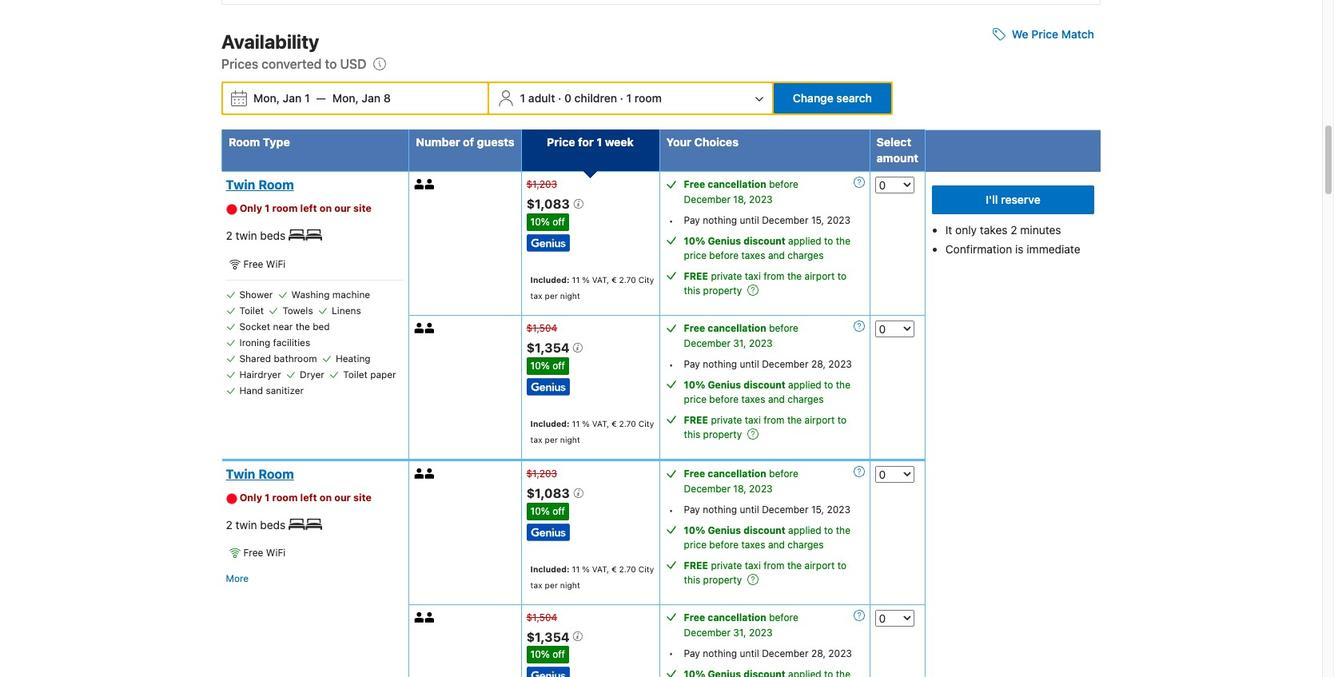 Task type: locate. For each thing, give the bounding box(es) containing it.
€ for second 10% off. you're getting a reduced rate because this property is offering a discount.. 'element' from the top of the page
[[612, 419, 617, 428]]

2 vertical spatial and
[[768, 539, 785, 551]]

$1,504 for second 10% off. you're getting a reduced rate because this property is offering a discount.. 'element' from the top of the page
[[527, 322, 558, 334]]

2 per from the top
[[545, 435, 558, 444]]

31,
[[734, 338, 747, 350], [734, 627, 747, 639]]

before december 18, 2023 for 4th 10% off. you're getting a reduced rate because this property is offering a discount.. 'element' from the bottom
[[684, 179, 799, 206]]

left for first the twin room link
[[300, 203, 317, 215]]

2 € from the top
[[612, 419, 617, 428]]

18, for 4th 10% off. you're getting a reduced rate because this property is offering a discount.. 'element' from the bottom
[[734, 194, 747, 206]]

% for second 10% off. you're getting a reduced rate because this property is offering a discount.. 'element' from the bottom of the page
[[582, 564, 590, 574]]

3 € from the top
[[612, 564, 617, 574]]

% for 4th 10% off. you're getting a reduced rate because this property is offering a discount.. 'element' from the bottom
[[582, 275, 590, 285]]

1 applied from the top
[[789, 235, 822, 247]]

3 charges from the top
[[788, 539, 824, 551]]

genius
[[708, 235, 741, 247], [708, 379, 741, 391], [708, 524, 741, 536]]

jan left 8
[[362, 92, 381, 105]]

1 applied to the price before taxes and charges from the top
[[684, 235, 851, 262]]

night for second 10% off. you're getting a reduced rate because this property is offering a discount.. 'element' from the top of the page
[[560, 435, 580, 444]]

0 vertical spatial before december 31, 2023
[[684, 322, 799, 350]]

2 night from the top
[[560, 435, 580, 444]]

1 vertical spatial from
[[764, 414, 785, 426]]

% for second 10% off. you're getting a reduced rate because this property is offering a discount.. 'element' from the top of the page
[[582, 419, 590, 428]]

2 vertical spatial per
[[545, 580, 558, 590]]

1 vertical spatial twin
[[236, 518, 257, 532]]

twin room link
[[226, 177, 400, 193], [226, 466, 400, 482]]

1 vertical spatial $1,504
[[527, 611, 558, 623]]

1 vertical spatial included:
[[531, 419, 570, 428]]

ironing
[[239, 337, 270, 349]]

tax for second 10% off. you're getting a reduced rate because this property is offering a discount.. 'element' from the top of the page
[[531, 435, 543, 444]]

bed
[[313, 321, 330, 333]]

0 vertical spatial tax
[[531, 291, 543, 301]]

from for 4th 10% off. you're getting a reduced rate because this property is offering a discount.. 'element' from the bottom
[[764, 271, 785, 283]]

private taxi from the airport to this property for third more details on meals and payment options image from the bottom
[[684, 271, 847, 297]]

city for 4th 10% off. you're getting a reduced rate because this property is offering a discount.. 'element' from the bottom
[[639, 275, 654, 285]]

0 vertical spatial twin room
[[226, 178, 294, 192]]

1 vertical spatial applied
[[789, 379, 822, 391]]

2 for second 10% off. you're getting a reduced rate because this property is offering a discount.. 'element' from the bottom of the page
[[226, 518, 233, 532]]

3 discount from the top
[[744, 524, 786, 536]]

0 vertical spatial per
[[545, 291, 558, 301]]

2 price from the top
[[684, 394, 707, 406]]

1 $1,354 from the top
[[527, 341, 573, 355]]

1 mon, from the left
[[253, 92, 280, 105]]

2 left from the top
[[300, 492, 317, 504]]

0 horizontal spatial price
[[547, 135, 575, 149]]

0 vertical spatial pay nothing until december 15, 2023
[[684, 215, 851, 227]]

10% genius discount for second 10% off. you're getting a reduced rate because this property is offering a discount.. 'element' from the top of the page's more details on meals and payment options image
[[684, 379, 786, 391]]

2 vertical spatial charges
[[788, 539, 824, 551]]

1 included: from the top
[[531, 275, 570, 285]]

twin
[[236, 229, 257, 243], [236, 518, 257, 532]]

€
[[612, 275, 617, 285], [612, 419, 617, 428], [612, 564, 617, 574]]

0 vertical spatial discount
[[744, 235, 786, 247]]

11 % vat, € 2.70 city tax per night
[[531, 275, 654, 301], [531, 419, 654, 444], [531, 564, 654, 590]]

1 pay nothing until december 28, 2023 from the top
[[684, 358, 852, 370]]

0 vertical spatial from
[[764, 271, 785, 283]]

· right children
[[620, 92, 624, 105]]

2 10% genius discount from the top
[[684, 379, 786, 391]]

0 vertical spatial free
[[684, 271, 708, 283]]

0 vertical spatial 18,
[[734, 194, 747, 206]]

2 beds from the top
[[260, 518, 286, 532]]

search
[[837, 92, 872, 105]]

of
[[463, 135, 474, 149]]

1 vertical spatial site
[[354, 492, 372, 504]]

1 genius from the top
[[708, 235, 741, 247]]

twin up shower
[[236, 229, 257, 243]]

2 pay nothing until december 28, 2023 from the top
[[684, 647, 852, 659]]

2 vertical spatial more details on meals and payment options image
[[854, 610, 865, 621]]

1 vertical spatial 28,
[[812, 647, 826, 659]]

wifi for 2nd the twin room link from the top of the page
[[266, 547, 286, 559]]

only 1 room left on our site for first the twin room link
[[240, 203, 372, 215]]

more details on meals and payment options image
[[854, 466, 865, 477]]

2 vertical spatial taxi
[[745, 560, 761, 572]]

2 vertical spatial this
[[684, 574, 701, 586]]

usd
[[340, 57, 367, 72]]

0 vertical spatial 2.70
[[619, 275, 636, 285]]

1 vertical spatial 2.70
[[619, 419, 636, 428]]

night for second 10% off. you're getting a reduced rate because this property is offering a discount.. 'element' from the bottom of the page
[[560, 580, 580, 590]]

property
[[703, 285, 742, 297], [703, 429, 742, 441], [703, 574, 742, 586]]

december
[[684, 194, 731, 206], [762, 215, 809, 227], [684, 338, 731, 350], [762, 358, 809, 370], [684, 483, 731, 495], [762, 504, 809, 516], [684, 627, 731, 639], [762, 647, 809, 659]]

1 vertical spatial before december 18, 2023
[[684, 468, 799, 495]]

bathroom
[[274, 353, 317, 365]]

3 % from the top
[[582, 564, 590, 574]]

1 twin room from the top
[[226, 178, 294, 192]]

occupancy image
[[415, 179, 425, 190], [425, 179, 435, 190], [415, 612, 425, 623], [425, 612, 435, 623]]

1 11 from the top
[[572, 275, 580, 285]]

property for 4th 10% off. you're getting a reduced rate because this property is offering a discount.. 'element' from the bottom
[[703, 285, 742, 297]]

2 vertical spatial vat,
[[592, 564, 609, 574]]

2 twin beds for 2nd the twin room link from the top of the page
[[226, 518, 289, 532]]

0 vertical spatial private
[[711, 271, 742, 283]]

1 property from the top
[[703, 285, 742, 297]]

applied for second 10% off. you're getting a reduced rate because this property is offering a discount.. 'element' from the top of the page's more details on meals and payment options image
[[789, 379, 822, 391]]

the
[[836, 235, 851, 247], [788, 271, 802, 283], [296, 321, 310, 333], [836, 379, 851, 391], [788, 414, 802, 426], [836, 524, 851, 536], [788, 560, 802, 572]]

price
[[684, 250, 707, 262], [684, 394, 707, 406], [684, 539, 707, 551]]

0 vertical spatial twin
[[236, 229, 257, 243]]

1 $1,504 from the top
[[527, 322, 558, 334]]

2 $1,504 from the top
[[527, 611, 558, 623]]

twin for 2nd the twin room link from the top of the page
[[226, 467, 255, 481]]

2 vertical spatial room
[[259, 467, 294, 481]]

0 vertical spatial left
[[300, 203, 317, 215]]

2 mon, from the left
[[332, 92, 359, 105]]

more details on meals and payment options image
[[854, 177, 865, 188], [854, 321, 865, 332], [854, 610, 865, 621]]

1 vertical spatial room
[[272, 203, 298, 215]]

2 wifi from the top
[[266, 547, 286, 559]]

1 vertical spatial tax
[[531, 435, 543, 444]]

2 twin beds up more
[[226, 518, 289, 532]]

per
[[545, 291, 558, 301], [545, 435, 558, 444], [545, 580, 558, 590]]

0 vertical spatial applied to the price before taxes and charges
[[684, 235, 851, 262]]

3 property from the top
[[703, 574, 742, 586]]

0 vertical spatial price
[[684, 250, 707, 262]]

28, for second 10% off. you're getting a reduced rate because this property is offering a discount.. 'element' from the top of the page
[[812, 358, 826, 370]]

1 only from the top
[[240, 203, 262, 215]]

0 vertical spatial 15,
[[812, 215, 824, 227]]

2 vertical spatial night
[[560, 580, 580, 590]]

10% off. you're getting a reduced rate because this property is offering a discount.. element
[[527, 214, 569, 231], [527, 357, 569, 375], [527, 503, 569, 520], [527, 646, 569, 664]]

·
[[558, 92, 562, 105], [620, 92, 624, 105]]

2 11 from the top
[[572, 419, 580, 428]]

0 vertical spatial twin
[[226, 178, 255, 192]]

· left 0 on the left top of the page
[[558, 92, 562, 105]]

city for second 10% off. you're getting a reduced rate because this property is offering a discount.. 'element' from the top of the page
[[639, 419, 654, 428]]

2 vertical spatial 11
[[572, 564, 580, 574]]

room inside dropdown button
[[635, 92, 662, 105]]

1 tax from the top
[[531, 291, 543, 301]]

1 vertical spatial taxi
[[745, 414, 761, 426]]

11 % vat, € 2.70 city tax per night for second 10% off. you're getting a reduced rate because this property is offering a discount.. 'element' from the bottom of the page
[[531, 564, 654, 590]]

this for second 10% off. you're getting a reduced rate because this property is offering a discount.. 'element' from the bottom of the page
[[684, 574, 701, 586]]

2 vertical spatial property
[[703, 574, 742, 586]]

occupancy image
[[415, 323, 425, 334], [425, 323, 435, 334], [415, 468, 425, 479], [425, 468, 435, 479]]

2 included: from the top
[[531, 419, 570, 428]]

2 vertical spatial genius
[[708, 524, 741, 536]]

genius for second 10% off. you're getting a reduced rate because this property is offering a discount.. 'element' from the bottom of the page
[[708, 524, 741, 536]]

site for 2nd the twin room link from the top of the page
[[354, 492, 372, 504]]

1 vertical spatial 11
[[572, 419, 580, 428]]

your
[[667, 135, 692, 149]]

vat,
[[592, 275, 609, 285], [592, 419, 609, 428], [592, 564, 609, 574]]

2 this from the top
[[684, 429, 701, 441]]

0 vertical spatial applied
[[789, 235, 822, 247]]

1 2.70 from the top
[[619, 275, 636, 285]]

off
[[553, 216, 565, 228], [553, 360, 565, 372], [553, 505, 565, 517], [553, 649, 565, 661]]

mon, jan 1 — mon, jan 8
[[253, 92, 391, 105]]

0 vertical spatial twin room link
[[226, 177, 400, 193]]

price for second 10% off. you're getting a reduced rate because this property is offering a discount.. 'element' from the bottom of the page
[[684, 539, 707, 551]]

1 horizontal spatial jan
[[362, 92, 381, 105]]

2 pay nothing until december 15, 2023 from the top
[[684, 504, 851, 516]]

3 off from the top
[[553, 505, 565, 517]]

4 10% off from the top
[[531, 649, 565, 661]]

private taxi from the airport to this property
[[684, 271, 847, 297], [684, 414, 847, 441], [684, 560, 847, 586]]

1 twin from the top
[[236, 229, 257, 243]]

1 vertical spatial per
[[545, 435, 558, 444]]

1 beds from the top
[[260, 229, 286, 243]]

0 vertical spatial vat,
[[592, 275, 609, 285]]

hand sanitizer
[[239, 385, 304, 397]]

2 taxi from the top
[[745, 414, 761, 426]]

free wifi
[[243, 258, 286, 270], [243, 547, 286, 559]]

2 more details on meals and payment options image from the top
[[854, 321, 865, 332]]

1 vertical spatial $1,203
[[527, 468, 557, 480]]

free cancellation
[[684, 179, 767, 191], [684, 322, 767, 334], [684, 468, 767, 480], [684, 611, 767, 623]]

0 vertical spatial more details on meals and payment options image
[[854, 177, 865, 188]]

before december 31, 2023
[[684, 322, 799, 350], [684, 611, 799, 639]]

3 this from the top
[[684, 574, 701, 586]]

0 vertical spatial price
[[1032, 28, 1059, 41]]

left
[[300, 203, 317, 215], [300, 492, 317, 504]]

2 $1,354 from the top
[[527, 630, 573, 644]]

toilet down heating
[[343, 369, 368, 381]]

1 vertical spatial 10% genius discount
[[684, 379, 786, 391]]

sanitizer
[[266, 385, 304, 397]]

heating
[[336, 353, 371, 365]]

2 vat, from the top
[[592, 419, 609, 428]]

2 2 twin beds from the top
[[226, 518, 289, 532]]

socket
[[239, 321, 270, 333]]

2 vertical spatial airport
[[805, 560, 835, 572]]

1 private taxi from the airport to this property from the top
[[684, 271, 847, 297]]

twin for first the twin room link
[[226, 178, 255, 192]]

mon, right —
[[332, 92, 359, 105]]

0 vertical spatial toilet
[[239, 305, 264, 317]]

price inside we price match dropdown button
[[1032, 28, 1059, 41]]

vat, for second 10% off. you're getting a reduced rate because this property is offering a discount.. 'element' from the bottom of the page
[[592, 564, 609, 574]]

1 31, from the top
[[734, 338, 747, 350]]

free wifi up more
[[243, 547, 286, 559]]

11 % vat, € 2.70 city tax per night for 4th 10% off. you're getting a reduced rate because this property is offering a discount.. 'element' from the bottom
[[531, 275, 654, 301]]

1 taxes from the top
[[742, 250, 766, 262]]

2 jan from the left
[[362, 92, 381, 105]]

taxi for 4th 10% off. you're getting a reduced rate because this property is offering a discount.. 'element' from the bottom
[[745, 271, 761, 283]]

1 vertical spatial pay nothing until december 28, 2023
[[684, 647, 852, 659]]

1 28, from the top
[[812, 358, 826, 370]]

3 • from the top
[[669, 504, 674, 516]]

4 pay from the top
[[684, 647, 700, 659]]

2 from from the top
[[764, 414, 785, 426]]

taxes for 4th 10% off. you're getting a reduced rate because this property is offering a discount.. 'element' from the bottom
[[742, 250, 766, 262]]

0 vertical spatial 31,
[[734, 338, 747, 350]]

only 1 room left on our site
[[240, 203, 372, 215], [240, 492, 372, 504]]

28,
[[812, 358, 826, 370], [812, 647, 826, 659]]

10% genius discount
[[684, 235, 786, 247], [684, 379, 786, 391], [684, 524, 786, 536]]

1 pay nothing until december 15, 2023 from the top
[[684, 215, 851, 227]]

mon, jan 1 button
[[247, 84, 316, 113]]

near
[[273, 321, 293, 333]]

2 twin beds
[[226, 229, 289, 243], [226, 518, 289, 532]]

3 applied from the top
[[789, 524, 822, 536]]

twin
[[226, 178, 255, 192], [226, 467, 255, 481]]

nothing
[[703, 215, 737, 227], [703, 358, 737, 370], [703, 504, 737, 516], [703, 647, 737, 659]]

0 vertical spatial $1,354
[[527, 341, 573, 355]]

2 vertical spatial applied to the price before taxes and charges
[[684, 524, 851, 551]]

0 vertical spatial €
[[612, 275, 617, 285]]

1 left from the top
[[300, 203, 317, 215]]

1 horizontal spatial toilet
[[343, 369, 368, 381]]

1 € from the top
[[612, 275, 617, 285]]

0 vertical spatial beds
[[260, 229, 286, 243]]

15, for second 10% off. you're getting a reduced rate because this property is offering a discount.. 'element' from the bottom of the page
[[812, 504, 824, 516]]

discount
[[744, 235, 786, 247], [744, 379, 786, 391], [744, 524, 786, 536]]

0 vertical spatial property
[[703, 285, 742, 297]]

free wifi up shower
[[243, 258, 286, 270]]

1 vertical spatial price
[[684, 394, 707, 406]]

1 11 % vat, € 2.70 city tax per night from the top
[[531, 275, 654, 301]]

0 vertical spatial %
[[582, 275, 590, 285]]

2 vertical spatial tax
[[531, 580, 543, 590]]

0 vertical spatial before december 18, 2023
[[684, 179, 799, 206]]

our for 2nd the twin room link from the top of the page
[[334, 492, 351, 504]]

1 night from the top
[[560, 291, 580, 301]]

airport
[[805, 271, 835, 283], [805, 414, 835, 426], [805, 560, 835, 572]]

0 vertical spatial room
[[635, 92, 662, 105]]

1 vertical spatial 11 % vat, € 2.70 city tax per night
[[531, 419, 654, 444]]

1 vertical spatial pay nothing until december 15, 2023
[[684, 504, 851, 516]]

2 10% off. you're getting a reduced rate because this property is offering a discount.. element from the top
[[527, 357, 569, 375]]

mon, down converted
[[253, 92, 280, 105]]

10%
[[531, 216, 550, 228], [684, 235, 706, 247], [531, 360, 550, 372], [684, 379, 706, 391], [531, 505, 550, 517], [684, 524, 706, 536], [531, 649, 550, 661]]

0 vertical spatial included:
[[531, 275, 570, 285]]

1 vertical spatial wifi
[[266, 547, 286, 559]]

1 taxi from the top
[[745, 271, 761, 283]]

included: for 4th 10% off. you're getting a reduced rate because this property is offering a discount.. 'element' from the bottom
[[531, 275, 570, 285]]

cancellation
[[708, 179, 767, 191], [708, 322, 767, 334], [708, 468, 767, 480], [708, 611, 767, 623]]

1 2 twin beds from the top
[[226, 229, 289, 243]]

from for second 10% off. you're getting a reduced rate because this property is offering a discount.. 'element' from the bottom of the page
[[764, 560, 785, 572]]

your choices
[[667, 135, 739, 149]]

10% off
[[531, 216, 565, 228], [531, 360, 565, 372], [531, 505, 565, 517], [531, 649, 565, 661]]

0 vertical spatial only
[[240, 203, 262, 215]]

pay nothing until december 15, 2023
[[684, 215, 851, 227], [684, 504, 851, 516]]

price right we
[[1032, 28, 1059, 41]]

more details on meals and payment options image for second 10% off. you're getting a reduced rate because this property is offering a discount.. 'element' from the top of the page
[[854, 321, 865, 332]]

1 this from the top
[[684, 285, 701, 297]]

1 $1,203 from the top
[[527, 179, 557, 191]]

15,
[[812, 215, 824, 227], [812, 504, 824, 516]]

1 free cancellation from the top
[[684, 179, 767, 191]]

3 11 % vat, € 2.70 city tax per night from the top
[[531, 564, 654, 590]]

0 horizontal spatial jan
[[283, 92, 302, 105]]

1 vertical spatial only
[[240, 492, 262, 504]]

1 horizontal spatial mon,
[[332, 92, 359, 105]]

converted
[[262, 57, 322, 72]]

pay nothing until december 15, 2023 for second 10% off. you're getting a reduced rate because this property is offering a discount.. 'element' from the bottom of the page
[[684, 504, 851, 516]]

we price match button
[[987, 20, 1101, 49]]

3 more details on meals and payment options image from the top
[[854, 610, 865, 621]]

3 included: from the top
[[531, 564, 570, 574]]

$1,203
[[527, 179, 557, 191], [527, 468, 557, 480]]

select
[[877, 135, 912, 149]]

before december 18, 2023 for second 10% off. you're getting a reduced rate because this property is offering a discount.. 'element' from the bottom of the page
[[684, 468, 799, 495]]

pay nothing until december 28, 2023
[[684, 358, 852, 370], [684, 647, 852, 659]]

children
[[575, 92, 617, 105]]

jan
[[283, 92, 302, 105], [362, 92, 381, 105]]

beds for first the twin room link
[[260, 229, 286, 243]]

$1,354 for second 10% off. you're getting a reduced rate because this property is offering a discount.. 'element' from the top of the page
[[527, 341, 573, 355]]

2 twin from the top
[[236, 518, 257, 532]]

free
[[684, 179, 705, 191], [243, 258, 263, 270], [684, 322, 705, 334], [684, 468, 705, 480], [243, 547, 263, 559], [684, 611, 705, 623]]

0 vertical spatial night
[[560, 291, 580, 301]]

per for second 10% off. you're getting a reduced rate because this property is offering a discount.. 'element' from the bottom of the page
[[545, 580, 558, 590]]

and
[[768, 250, 785, 262], [768, 394, 785, 406], [768, 539, 785, 551]]

match
[[1062, 28, 1095, 41]]

2 % from the top
[[582, 419, 590, 428]]

€ for second 10% off. you're getting a reduced rate because this property is offering a discount.. 'element' from the bottom of the page
[[612, 564, 617, 574]]

0 vertical spatial private taxi from the airport to this property
[[684, 271, 847, 297]]

washing
[[292, 289, 330, 301]]

3 price from the top
[[684, 539, 707, 551]]

twin for first the twin room link
[[236, 229, 257, 243]]

pay nothing until december 28, 2023 for 4th 10% off. you're getting a reduced rate because this property is offering a discount.. 'element' from the top
[[684, 647, 852, 659]]

jan left —
[[283, 92, 302, 105]]

twin room
[[226, 178, 294, 192], [226, 467, 294, 481]]

room type
[[229, 135, 290, 149]]

0 vertical spatial pay nothing until december 28, 2023
[[684, 358, 852, 370]]

hairdryer
[[239, 369, 281, 381]]

taxes
[[742, 250, 766, 262], [742, 394, 766, 406], [742, 539, 766, 551]]

1 vertical spatial more details on meals and payment options image
[[854, 321, 865, 332]]

2 vertical spatial free
[[684, 560, 708, 572]]

3 taxi from the top
[[745, 560, 761, 572]]

0 vertical spatial this
[[684, 285, 701, 297]]

1 wifi from the top
[[266, 258, 286, 270]]

to
[[325, 57, 337, 72], [824, 235, 833, 247], [838, 271, 847, 283], [824, 379, 833, 391], [838, 414, 847, 426], [824, 524, 833, 536], [838, 560, 847, 572]]

1
[[305, 92, 310, 105], [520, 92, 526, 105], [627, 92, 632, 105], [597, 135, 602, 149], [265, 203, 270, 215], [265, 492, 270, 504]]

$1,083 for second 10% off. you're getting a reduced rate because this property is offering a discount.. 'element' from the bottom of the page
[[527, 486, 573, 500]]

3 10% genius discount from the top
[[684, 524, 786, 536]]

€ for 4th 10% off. you're getting a reduced rate because this property is offering a discount.. 'element' from the bottom
[[612, 275, 617, 285]]

0 vertical spatial airport
[[805, 271, 835, 283]]

applied
[[789, 235, 822, 247], [789, 379, 822, 391], [789, 524, 822, 536]]

0 vertical spatial 11 % vat, € 2.70 city tax per night
[[531, 275, 654, 301]]

3 11 from the top
[[572, 564, 580, 574]]

2 free from the top
[[684, 414, 708, 426]]

1 $1,083 from the top
[[527, 197, 573, 211]]

hand
[[239, 385, 263, 397]]

1 horizontal spatial price
[[1032, 28, 1059, 41]]

2 vertical spatial price
[[684, 539, 707, 551]]

1 vertical spatial twin room link
[[226, 466, 400, 482]]

price left for
[[547, 135, 575, 149]]

4 cancellation from the top
[[708, 611, 767, 623]]

2 for 4th 10% off. you're getting a reduced rate because this property is offering a discount.. 'element' from the bottom
[[226, 229, 233, 243]]

0 vertical spatial free wifi
[[243, 258, 286, 270]]

2 twin beds up shower
[[226, 229, 289, 243]]

machine
[[333, 289, 370, 301]]

$1,504 for 4th 10% off. you're getting a reduced rate because this property is offering a discount.. 'element' from the top
[[527, 611, 558, 623]]

2 vertical spatial %
[[582, 564, 590, 574]]

toilet for toilet paper
[[343, 369, 368, 381]]

2
[[1011, 223, 1018, 237], [226, 229, 233, 243], [226, 518, 233, 532]]

$1,083 for 4th 10% off. you're getting a reduced rate because this property is offering a discount.. 'element' from the bottom
[[527, 197, 573, 211]]

1 vertical spatial only 1 room left on our site
[[240, 492, 372, 504]]

2 18, from the top
[[734, 483, 747, 495]]

1 vertical spatial room
[[259, 178, 294, 192]]

twin up more
[[236, 518, 257, 532]]

2 tax from the top
[[531, 435, 543, 444]]

1 vertical spatial property
[[703, 429, 742, 441]]

1 vertical spatial free
[[684, 414, 708, 426]]

1 vertical spatial 18,
[[734, 483, 747, 495]]

1 vertical spatial free wifi
[[243, 547, 286, 559]]

2 28, from the top
[[812, 647, 826, 659]]

toilet
[[239, 305, 264, 317], [343, 369, 368, 381]]

2 vertical spatial discount
[[744, 524, 786, 536]]

1 only 1 room left on our site from the top
[[240, 203, 372, 215]]

free
[[684, 271, 708, 283], [684, 414, 708, 426], [684, 560, 708, 572]]

per for 4th 10% off. you're getting a reduced rate because this property is offering a discount.. 'element' from the bottom
[[545, 291, 558, 301]]

1 vertical spatial vat,
[[592, 419, 609, 428]]

tax for second 10% off. you're getting a reduced rate because this property is offering a discount.. 'element' from the bottom of the page
[[531, 580, 543, 590]]

2 private from the top
[[711, 414, 742, 426]]

2 twin beds for first the twin room link
[[226, 229, 289, 243]]

paper
[[370, 369, 396, 381]]

for
[[578, 135, 594, 149]]

0 vertical spatial genius
[[708, 235, 741, 247]]

dryer
[[300, 369, 325, 381]]

toilet up socket
[[239, 305, 264, 317]]

0 vertical spatial $1,203
[[527, 179, 557, 191]]

18, for second 10% off. you're getting a reduced rate because this property is offering a discount.. 'element' from the bottom of the page
[[734, 483, 747, 495]]



Task type: vqa. For each thing, say whether or not it's contained in the screenshot.
'•'
yes



Task type: describe. For each thing, give the bounding box(es) containing it.
and for 4th 10% off. you're getting a reduced rate because this property is offering a discount.. 'element' from the bottom
[[768, 250, 785, 262]]

31, for second 10% off. you're getting a reduced rate because this property is offering a discount.. 'element' from the top of the page
[[734, 338, 747, 350]]

i'll reserve
[[986, 193, 1041, 207]]

2 • from the top
[[669, 359, 674, 371]]

28, for 4th 10% off. you're getting a reduced rate because this property is offering a discount.. 'element' from the top
[[812, 647, 826, 659]]

2.70 for second 10% off. you're getting a reduced rate because this property is offering a discount.. 'element' from the top of the page
[[619, 419, 636, 428]]

vat, for 4th 10% off. you're getting a reduced rate because this property is offering a discount.. 'element' from the bottom
[[592, 275, 609, 285]]

off for second 10% off. you're getting a reduced rate because this property is offering a discount.. 'element' from the top of the page
[[553, 360, 565, 372]]

1 vertical spatial price
[[547, 135, 575, 149]]

2 taxes from the top
[[742, 394, 766, 406]]

2 twin room from the top
[[226, 467, 294, 481]]

amount
[[877, 151, 919, 165]]

select amount
[[877, 135, 919, 165]]

i'll reserve button
[[932, 186, 1095, 215]]

more link
[[226, 571, 249, 587]]

2 free wifi from the top
[[243, 547, 286, 559]]

1 10% off. you're getting a reduced rate because this property is offering a discount.. element from the top
[[527, 214, 569, 231]]

2.70 for second 10% off. you're getting a reduced rate because this property is offering a discount.. 'element' from the bottom of the page
[[619, 564, 636, 574]]

0 vertical spatial room
[[229, 135, 260, 149]]

1 adult · 0 children · 1 room
[[520, 92, 662, 105]]

2 until from the top
[[740, 358, 759, 370]]

11 for second 10% off. you're getting a reduced rate because this property is offering a discount.. 'element' from the top of the page
[[572, 419, 580, 428]]

2 inside it only takes 2 minutes confirmation is immediate
[[1011, 223, 1018, 237]]

this for 4th 10% off. you're getting a reduced rate because this property is offering a discount.. 'element' from the bottom
[[684, 285, 701, 297]]

2 nothing from the top
[[703, 358, 737, 370]]

1 cancellation from the top
[[708, 179, 767, 191]]

is
[[1016, 243, 1024, 256]]

31, for 4th 10% off. you're getting a reduced rate because this property is offering a discount.. 'element' from the top
[[734, 627, 747, 639]]

1 more details on meals and payment options image from the top
[[854, 177, 865, 188]]

3 nothing from the top
[[703, 504, 737, 516]]

confirmation
[[946, 243, 1013, 256]]

3 10% off. you're getting a reduced rate because this property is offering a discount.. element from the top
[[527, 503, 569, 520]]

only
[[956, 223, 977, 237]]

included: for second 10% off. you're getting a reduced rate because this property is offering a discount.. 'element' from the top of the page
[[531, 419, 570, 428]]

change
[[793, 92, 834, 105]]

4 10% off. you're getting a reduced rate because this property is offering a discount.. element from the top
[[527, 646, 569, 664]]

beds for 2nd the twin room link from the top of the page
[[260, 518, 286, 532]]

2 vertical spatial room
[[272, 492, 298, 504]]

only for first the twin room link
[[240, 203, 262, 215]]

change search button
[[774, 84, 892, 114]]

15, for 4th 10% off. you're getting a reduced rate because this property is offering a discount.. 'element' from the bottom
[[812, 215, 824, 227]]

2 free cancellation from the top
[[684, 322, 767, 334]]

before december 31, 2023 for 4th 10% off. you're getting a reduced rate because this property is offering a discount.. 'element' from the top
[[684, 611, 799, 639]]

2 and from the top
[[768, 394, 785, 406]]

1 pay from the top
[[684, 215, 700, 227]]

city for second 10% off. you're getting a reduced rate because this property is offering a discount.. 'element' from the bottom of the page
[[639, 564, 654, 574]]

pay nothing until december 28, 2023 for second 10% off. you're getting a reduced rate because this property is offering a discount.. 'element' from the top of the page
[[684, 358, 852, 370]]

off for 4th 10% off. you're getting a reduced rate because this property is offering a discount.. 'element' from the bottom
[[553, 216, 565, 228]]

2 charges from the top
[[788, 394, 824, 406]]

number
[[416, 135, 460, 149]]

1 jan from the left
[[283, 92, 302, 105]]

twin for 2nd the twin room link from the top of the page
[[236, 518, 257, 532]]

mon, jan 8 button
[[326, 84, 397, 113]]

applied for more details on meals and payment options icon
[[789, 524, 822, 536]]

0
[[565, 92, 572, 105]]

1 · from the left
[[558, 92, 562, 105]]

property for second 10% off. you're getting a reduced rate because this property is offering a discount.. 'element' from the bottom of the page
[[703, 574, 742, 586]]

toilet paper
[[343, 369, 396, 381]]

socket near the bed
[[239, 321, 330, 333]]

site for first the twin room link
[[354, 203, 372, 215]]

2 10% off from the top
[[531, 360, 565, 372]]

it
[[946, 223, 953, 237]]

minutes
[[1021, 223, 1062, 237]]

number of guests
[[416, 135, 515, 149]]

2 pay from the top
[[684, 358, 700, 370]]

and for second 10% off. you're getting a reduced rate because this property is offering a discount.. 'element' from the bottom of the page
[[768, 539, 785, 551]]

$1,203 for 4th 10% off. you're getting a reduced rate because this property is offering a discount.. 'element' from the bottom
[[527, 179, 557, 191]]

10% genius discount for more details on meals and payment options icon
[[684, 524, 786, 536]]

only for 2nd the twin room link from the top of the page
[[240, 492, 262, 504]]

vat, for second 10% off. you're getting a reduced rate because this property is offering a discount.. 'element' from the top of the page
[[592, 419, 609, 428]]

3 until from the top
[[740, 504, 759, 516]]

we price match
[[1012, 28, 1095, 41]]

3 pay from the top
[[684, 504, 700, 516]]

private taxi from the airport to this property for second 10% off. you're getting a reduced rate because this property is offering a discount.. 'element' from the top of the page's more details on meals and payment options image
[[684, 414, 847, 441]]

1 until from the top
[[740, 215, 759, 227]]

2 genius from the top
[[708, 379, 741, 391]]

washing machine
[[292, 289, 370, 301]]

1 10% off from the top
[[531, 216, 565, 228]]

11 for 4th 10% off. you're getting a reduced rate because this property is offering a discount.. 'element' from the bottom
[[572, 275, 580, 285]]

it only takes 2 minutes confirmation is immediate
[[946, 223, 1081, 256]]

$1,354 for 4th 10% off. you're getting a reduced rate because this property is offering a discount.. 'element' from the top
[[527, 630, 573, 644]]

guests
[[477, 135, 515, 149]]

prices converted to usd
[[221, 57, 367, 72]]

off for 4th 10% off. you're getting a reduced rate because this property is offering a discount.. 'element' from the top
[[553, 649, 565, 661]]

3 10% off from the top
[[531, 505, 565, 517]]

1 nothing from the top
[[703, 215, 737, 227]]

on for first the twin room link
[[320, 203, 332, 215]]

2 · from the left
[[620, 92, 624, 105]]

10% genius discount for third more details on meals and payment options image from the bottom
[[684, 235, 786, 247]]

1 airport from the top
[[805, 271, 835, 283]]

discount for 4th 10% off. you're getting a reduced rate because this property is offering a discount.. 'element' from the bottom
[[744, 235, 786, 247]]

wifi for first the twin room link
[[266, 258, 286, 270]]

facilities
[[273, 337, 310, 349]]

3 free cancellation from the top
[[684, 468, 767, 480]]

discount for second 10% off. you're getting a reduced rate because this property is offering a discount.. 'element' from the bottom of the page
[[744, 524, 786, 536]]

shared bathroom
[[239, 353, 317, 365]]

prices
[[221, 57, 258, 72]]

4 free cancellation from the top
[[684, 611, 767, 623]]

3 airport from the top
[[805, 560, 835, 572]]

tax for 4th 10% off. you're getting a reduced rate because this property is offering a discount.. 'element' from the bottom
[[531, 291, 543, 301]]

on for 2nd the twin room link from the top of the page
[[320, 492, 332, 504]]

3 cancellation from the top
[[708, 468, 767, 480]]

our for first the twin room link
[[334, 203, 351, 215]]

4 • from the top
[[669, 648, 674, 660]]

free for second 10% off. you're getting a reduced rate because this property is offering a discount.. 'element' from the bottom of the page
[[684, 560, 708, 572]]

more details on meals and payment options image for 4th 10% off. you're getting a reduced rate because this property is offering a discount.. 'element' from the top
[[854, 610, 865, 621]]

takes
[[980, 223, 1008, 237]]

included: for second 10% off. you're getting a reduced rate because this property is offering a discount.. 'element' from the bottom of the page
[[531, 564, 570, 574]]

4 nothing from the top
[[703, 647, 737, 659]]

room for first the twin room link
[[259, 178, 294, 192]]

—
[[316, 92, 326, 105]]

night for 4th 10% off. you're getting a reduced rate because this property is offering a discount.. 'element' from the bottom
[[560, 291, 580, 301]]

per for second 10% off. you're getting a reduced rate because this property is offering a discount.. 'element' from the top of the page
[[545, 435, 558, 444]]

1 twin room link from the top
[[226, 177, 400, 193]]

2 cancellation from the top
[[708, 322, 767, 334]]

2 applied to the price before taxes and charges from the top
[[684, 379, 851, 406]]

1 free wifi from the top
[[243, 258, 286, 270]]

pay nothing until december 15, 2023 for 4th 10% off. you're getting a reduced rate because this property is offering a discount.. 'element' from the bottom
[[684, 215, 851, 227]]

we
[[1012, 28, 1029, 41]]

shared
[[239, 353, 271, 365]]

11 % vat, € 2.70 city tax per night for second 10% off. you're getting a reduced rate because this property is offering a discount.. 'element' from the top of the page
[[531, 419, 654, 444]]

change search
[[793, 92, 872, 105]]

4 until from the top
[[740, 647, 759, 659]]

private taxi from the airport to this property for more details on meals and payment options icon
[[684, 560, 847, 586]]

genius for 4th 10% off. you're getting a reduced rate because this property is offering a discount.. 'element' from the bottom
[[708, 235, 741, 247]]

3 applied to the price before taxes and charges from the top
[[684, 524, 851, 551]]

taxes for second 10% off. you're getting a reduced rate because this property is offering a discount.. 'element' from the bottom of the page
[[742, 539, 766, 551]]

8
[[384, 92, 391, 105]]

before december 31, 2023 for second 10% off. you're getting a reduced rate because this property is offering a discount.. 'element' from the top of the page
[[684, 322, 799, 350]]

$1,203 for second 10% off. you're getting a reduced rate because this property is offering a discount.. 'element' from the bottom of the page
[[527, 468, 557, 480]]

choices
[[695, 135, 739, 149]]

2 airport from the top
[[805, 414, 835, 426]]

3 private from the top
[[711, 560, 742, 572]]

adult
[[529, 92, 555, 105]]

more
[[226, 573, 249, 585]]

1 adult · 0 children · 1 room button
[[491, 84, 771, 114]]

taxi for second 10% off. you're getting a reduced rate because this property is offering a discount.. 'element' from the bottom of the page
[[745, 560, 761, 572]]

2 twin room link from the top
[[226, 466, 400, 482]]

applied for third more details on meals and payment options image from the bottom
[[789, 235, 822, 247]]

shower
[[239, 289, 273, 301]]

room for 2nd the twin room link from the top of the page
[[259, 467, 294, 481]]

towels
[[283, 305, 313, 317]]

only 1 room left on our site for 2nd the twin room link from the top of the page
[[240, 492, 372, 504]]

toilet for toilet
[[239, 305, 264, 317]]

2 discount from the top
[[744, 379, 786, 391]]

week
[[605, 135, 634, 149]]

linens
[[332, 305, 361, 317]]

price for 1 week
[[547, 135, 634, 149]]

off for second 10% off. you're getting a reduced rate because this property is offering a discount.. 'element' from the bottom of the page
[[553, 505, 565, 517]]

type
[[263, 135, 290, 149]]

availability
[[221, 31, 319, 53]]

11 for second 10% off. you're getting a reduced rate because this property is offering a discount.. 'element' from the bottom of the page
[[572, 564, 580, 574]]

price for 4th 10% off. you're getting a reduced rate because this property is offering a discount.. 'element' from the bottom
[[684, 250, 707, 262]]

2 property from the top
[[703, 429, 742, 441]]

immediate
[[1027, 243, 1081, 256]]

free for 4th 10% off. you're getting a reduced rate because this property is offering a discount.. 'element' from the bottom
[[684, 271, 708, 283]]

charges for 4th 10% off. you're getting a reduced rate because this property is offering a discount.. 'element' from the bottom
[[788, 250, 824, 262]]

2.70 for 4th 10% off. you're getting a reduced rate because this property is offering a discount.. 'element' from the bottom
[[619, 275, 636, 285]]

1 • from the top
[[669, 215, 674, 227]]

ironing facilities
[[239, 337, 310, 349]]

1 private from the top
[[711, 271, 742, 283]]



